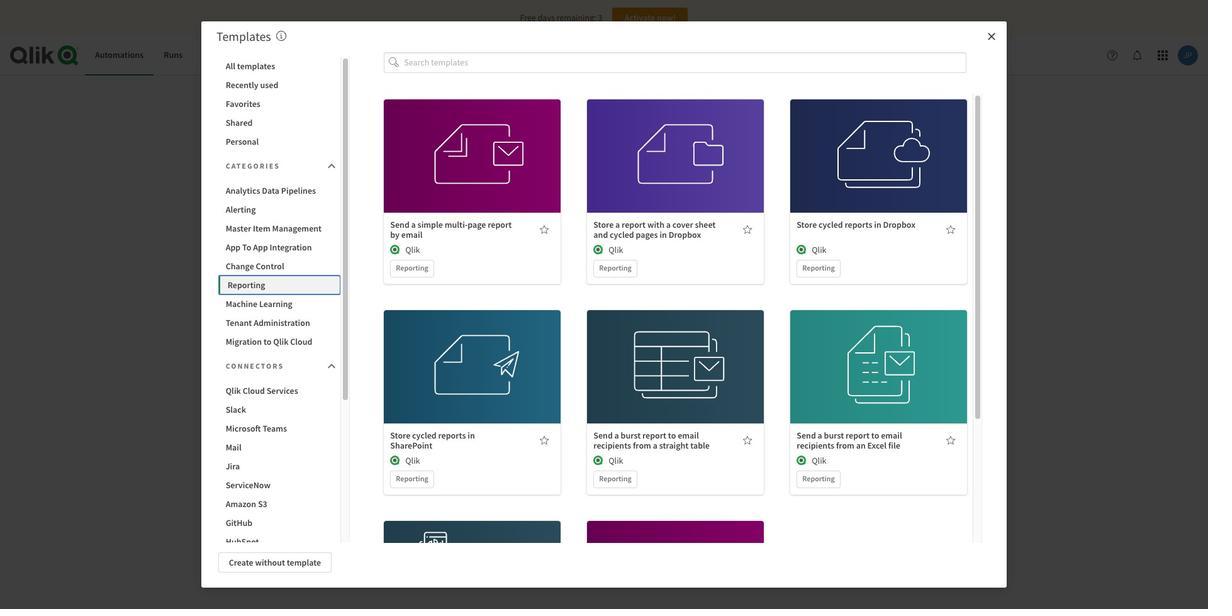 Task type: vqa. For each thing, say whether or not it's contained in the screenshot.
the middle cycled
yes



Task type: describe. For each thing, give the bounding box(es) containing it.
hubspot button
[[218, 533, 341, 552]]

personal button
[[218, 132, 341, 151]]

templates
[[237, 60, 275, 72]]

details for send a burst report to email recipients from a straight table
[[663, 375, 689, 386]]

qlik for store cycled reports in dropbox
[[812, 244, 827, 255]]

qlik cloud services
[[226, 385, 298, 397]]

servicenow
[[226, 480, 271, 491]]

used
[[260, 79, 279, 91]]

app to app integration
[[226, 242, 312, 253]]

migration to qlik cloud button
[[218, 332, 341, 351]]

a for store a report with a cover sheet and cycled pages in dropbox
[[616, 219, 620, 230]]

use for send a burst report to email recipients from a straight table
[[651, 347, 665, 359]]

to for send a burst report to email recipients from a straight table
[[669, 430, 676, 441]]

use template for store cycled reports in sharepoint
[[448, 347, 498, 359]]

report inside store a report with a cover sheet and cycled pages in dropbox
[[622, 219, 646, 230]]

recently used button
[[218, 76, 341, 94]]

connectors
[[226, 361, 284, 371]]

report inside the send a simple multi-page report by email
[[488, 219, 512, 230]]

use template for send a burst report to email recipients from an excel file
[[855, 347, 904, 359]]

a left straight
[[653, 440, 658, 451]]

analytics
[[226, 185, 260, 196]]

sharepoint
[[391, 440, 433, 451]]

qlik inside qlik cloud services button
[[226, 385, 241, 397]]

change
[[226, 261, 254, 272]]

templates are pre-built automations that help you automate common business workflows. get started by selecting one of the pre-built templates or choose the blank canvas to build an automation from scratch. tooltip
[[276, 28, 286, 44]]

remaining:
[[557, 12, 597, 23]]

in inside store a report with a cover sheet and cycled pages in dropbox
[[660, 229, 667, 240]]

send for send a simple multi-page report by email
[[391, 219, 410, 230]]

store a report with a cover sheet and cycled pages in dropbox
[[594, 219, 716, 240]]

reporting for store cycled reports in sharepoint
[[396, 474, 429, 483]]

management
[[272, 223, 322, 234]]

amazon s3 button
[[218, 495, 341, 514]]

report inside send a burst report to email recipients from an excel file
[[846, 430, 870, 441]]

reporting for send a burst report to email recipients from an excel file
[[803, 474, 835, 483]]

categories button
[[218, 154, 341, 179]]

to for send a burst report to email recipients from an excel file
[[872, 430, 880, 441]]

runs
[[164, 49, 183, 61]]

add to favorites image for send a burst report to email recipients from a straight table
[[743, 435, 753, 446]]

connections
[[251, 49, 298, 61]]

learning
[[259, 298, 293, 310]]

qlik image for store a report with a cover sheet and cycled pages in dropbox
[[594, 245, 604, 255]]

simple
[[418, 219, 443, 230]]

all templates
[[226, 60, 275, 72]]

mail
[[226, 442, 242, 453]]

teams
[[263, 423, 287, 434]]

in for store cycled reports in sharepoint
[[468, 430, 475, 441]]

activate
[[625, 12, 656, 23]]

activate now!
[[625, 12, 676, 23]]

amazon s3
[[226, 499, 267, 510]]

qlik for store cycled reports in sharepoint
[[406, 455, 420, 466]]

template for store cycled reports in sharepoint
[[464, 347, 498, 359]]

template for send a burst report to email recipients from an excel file
[[870, 347, 904, 359]]

analytics data pipelines button
[[218, 181, 341, 200]]

details button for store cycled reports in sharepoint
[[433, 371, 512, 391]]

shared button
[[218, 113, 341, 132]]

add to favorites image for send a burst report to email recipients from an excel file
[[947, 435, 957, 446]]

from for an
[[837, 440, 855, 451]]

create for create without template
[[229, 557, 254, 569]]

details for store cycled reports in sharepoint
[[460, 375, 486, 386]]

integration
[[270, 242, 312, 253]]

connections button
[[240, 35, 308, 76]]

use template for send a simple multi-page report by email
[[448, 136, 498, 148]]

qlik for send a simple multi-page report by email
[[406, 244, 420, 255]]

sheet
[[695, 219, 716, 230]]

reporting for store a report with a cover sheet and cycled pages in dropbox
[[600, 263, 632, 272]]

send a burst report to email recipients from an excel file
[[797, 430, 903, 451]]

cycled inside store a report with a cover sheet and cycled pages in dropbox
[[610, 229, 634, 240]]

page
[[468, 219, 486, 230]]

templates
[[217, 28, 271, 44]]

burst for a
[[621, 430, 641, 441]]

automation
[[602, 384, 646, 395]]

store for store cycled reports in dropbox
[[797, 219, 817, 230]]

cycled for store cycled reports in dropbox
[[819, 219, 844, 230]]

all templates button
[[218, 57, 341, 76]]

qlik for send a burst report to email recipients from an excel file
[[812, 455, 827, 466]]

master item management button
[[218, 219, 341, 238]]

store cycled reports in sharepoint
[[391, 430, 475, 451]]

1 horizontal spatial dropbox
[[884, 219, 916, 230]]

template inside button
[[287, 557, 321, 569]]

reports for sharepoint
[[439, 430, 466, 441]]

have
[[573, 357, 593, 370]]

free
[[520, 12, 536, 23]]

store cycled reports in dropbox
[[797, 219, 916, 230]]

microsoft teams
[[226, 423, 287, 434]]

change control
[[226, 261, 284, 272]]

github button
[[218, 514, 341, 533]]

details for store a report with a cover sheet and cycled pages in dropbox
[[663, 164, 689, 175]]

use template button for send a simple multi-page report by email
[[433, 132, 512, 152]]

cloud inside qlik cloud services button
[[243, 385, 265, 397]]

details button for store cycled reports in dropbox
[[840, 160, 919, 180]]

use template button for store a report with a cover sheet and cycled pages in dropbox
[[637, 132, 715, 152]]

create automation
[[575, 384, 646, 395]]

machine learning button
[[218, 295, 341, 314]]

table
[[691, 440, 710, 451]]

change control button
[[218, 257, 341, 276]]

favorites button
[[218, 94, 341, 113]]

pages
[[636, 229, 658, 240]]

do
[[543, 357, 554, 370]]

create without template button
[[218, 553, 332, 573]]

create automation button
[[553, 380, 656, 400]]

control
[[256, 261, 284, 272]]

details button for send a burst report to email recipients from an excel file
[[840, 371, 919, 391]]

jira button
[[218, 457, 341, 476]]

use for store cycled reports in dropbox
[[855, 136, 868, 148]]

you
[[525, 357, 541, 370]]

metrics button
[[193, 35, 240, 76]]

servicenow button
[[218, 476, 341, 495]]

send for send a burst report to email recipients from a straight table
[[594, 430, 613, 441]]

details for store cycled reports in dropbox
[[867, 164, 892, 175]]

reporting inside button
[[228, 280, 265, 291]]

to inside "button"
[[264, 336, 272, 348]]

alerting
[[226, 204, 256, 215]]

without
[[255, 557, 285, 569]]

qlik for send a burst report to email recipients from a straight table
[[609, 455, 624, 466]]

and
[[594, 229, 608, 240]]

master item management
[[226, 223, 322, 234]]

template for store a report with a cover sheet and cycled pages in dropbox
[[667, 136, 701, 148]]

store for store a report with a cover sheet and cycled pages in dropbox
[[594, 219, 614, 230]]

straight
[[660, 440, 689, 451]]

email inside the send a simple multi-page report by email
[[402, 229, 423, 240]]

use template button for store cycled reports in dropbox
[[840, 132, 919, 152]]

connectors button
[[218, 354, 341, 379]]

templates are pre-built automations that help you automate common business workflows. get started by selecting one of the pre-built templates or choose the blank canvas to build an automation from scratch. image
[[276, 31, 286, 41]]

in for store cycled reports in dropbox
[[875, 219, 882, 230]]

template for store cycled reports in dropbox
[[870, 136, 904, 148]]

recently
[[226, 79, 259, 91]]

send for send a burst report to email recipients from an excel file
[[797, 430, 817, 441]]

use template button for send a burst report to email recipients from a straight table
[[637, 343, 715, 363]]

all
[[226, 60, 236, 72]]

create without template
[[229, 557, 321, 569]]

slack button
[[218, 400, 341, 419]]

automations button
[[85, 35, 154, 76]]

alerting button
[[218, 200, 341, 219]]

reporting for send a burst report to email recipients from a straight table
[[600, 474, 632, 483]]



Task type: locate. For each thing, give the bounding box(es) containing it.
add to favorites image for cover
[[743, 225, 753, 235]]

shared
[[226, 117, 253, 128]]

add to favorites image
[[540, 225, 550, 235], [743, 225, 753, 235], [540, 435, 550, 446]]

send left simple
[[391, 219, 410, 230]]

reporting down send a burst report to email recipients from a straight table
[[600, 474, 632, 483]]

from inside send a burst report to email recipients from a straight table
[[633, 440, 652, 451]]

a down create automation
[[615, 430, 619, 441]]

qlik image
[[391, 245, 401, 255], [594, 245, 604, 255], [797, 245, 807, 255], [391, 456, 401, 466], [594, 456, 604, 466], [797, 456, 807, 466]]

details for send a simple multi-page report by email
[[460, 164, 486, 175]]

1 vertical spatial create
[[229, 557, 254, 569]]

qlik down send a burst report to email recipients from an excel file
[[812, 455, 827, 466]]

send a burst report to email recipients from a straight table
[[594, 430, 710, 451]]

reporting down store cycled reports in dropbox at the top
[[803, 263, 835, 272]]

services
[[267, 385, 298, 397]]

report left file
[[846, 430, 870, 441]]

an
[[857, 440, 866, 451]]

a inside the send a simple multi-page report by email
[[412, 219, 416, 230]]

1 horizontal spatial cloud
[[290, 336, 313, 348]]

reporting for send a simple multi-page report by email
[[396, 263, 429, 272]]

burst for an
[[825, 430, 844, 441]]

reporting down send a burst report to email recipients from an excel file
[[803, 474, 835, 483]]

reporting down sharepoint
[[396, 474, 429, 483]]

reports inside the store cycled reports in sharepoint
[[439, 430, 466, 441]]

machine learning
[[226, 298, 293, 310]]

details
[[460, 164, 486, 175], [663, 164, 689, 175], [867, 164, 892, 175], [460, 375, 486, 386], [663, 375, 689, 386], [867, 375, 892, 386]]

recipients down create automation
[[594, 440, 632, 451]]

1 horizontal spatial email
[[678, 430, 699, 441]]

cycled
[[819, 219, 844, 230], [610, 229, 634, 240], [412, 430, 437, 441]]

reporting down and
[[600, 263, 632, 272]]

qlik down store a report with a cover sheet and cycled pages in dropbox
[[609, 244, 624, 255]]

from left straight
[[633, 440, 652, 451]]

email inside send a burst report to email recipients from an excel file
[[882, 430, 903, 441]]

use for store a report with a cover sheet and cycled pages in dropbox
[[651, 136, 665, 148]]

automations
[[613, 357, 668, 370]]

reporting up machine
[[228, 280, 265, 291]]

2 burst from the left
[[825, 430, 844, 441]]

a for send a simple multi-page report by email
[[412, 219, 416, 230]]

reports for dropbox
[[845, 219, 873, 230]]

tab list containing automations
[[85, 35, 308, 76]]

cloud inside the migration to qlik cloud "button"
[[290, 336, 313, 348]]

reporting
[[396, 263, 429, 272], [600, 263, 632, 272], [803, 263, 835, 272], [228, 280, 265, 291], [396, 474, 429, 483], [600, 474, 632, 483], [803, 474, 835, 483]]

send inside send a burst report to email recipients from an excel file
[[797, 430, 817, 441]]

recipients left an
[[797, 440, 835, 451]]

analytics data pipelines
[[226, 185, 316, 196]]

1 horizontal spatial send
[[594, 430, 613, 441]]

1 horizontal spatial burst
[[825, 430, 844, 441]]

by
[[391, 229, 400, 240]]

hubspot
[[226, 536, 259, 548]]

a for send a burst report to email recipients from an excel file
[[818, 430, 823, 441]]

report inside send a burst report to email recipients from a straight table
[[643, 430, 667, 441]]

jira
[[226, 461, 240, 472]]

2 horizontal spatial email
[[882, 430, 903, 441]]

template for send a simple multi-page report by email
[[464, 136, 498, 148]]

qlik down administration
[[273, 336, 289, 348]]

dropbox inside store a report with a cover sheet and cycled pages in dropbox
[[669, 229, 702, 240]]

0 horizontal spatial dropbox
[[669, 229, 702, 240]]

1 vertical spatial cloud
[[243, 385, 265, 397]]

from for a
[[633, 440, 652, 451]]

burst inside send a burst report to email recipients from a straight table
[[621, 430, 641, 441]]

burst left an
[[825, 430, 844, 441]]

tenant administration
[[226, 317, 310, 329]]

1 horizontal spatial app
[[253, 242, 268, 253]]

recipients
[[594, 440, 632, 451], [797, 440, 835, 451]]

use template button for send a burst report to email recipients from an excel file
[[840, 343, 919, 363]]

0 horizontal spatial burst
[[621, 430, 641, 441]]

1 horizontal spatial reports
[[845, 219, 873, 230]]

tab list
[[85, 35, 308, 76]]

1 recipients from the left
[[594, 440, 632, 451]]

burst inside send a burst report to email recipients from an excel file
[[825, 430, 844, 441]]

use template button
[[433, 132, 512, 152], [637, 132, 715, 152], [840, 132, 919, 152], [433, 343, 512, 363], [637, 343, 715, 363], [840, 343, 919, 363]]

1 horizontal spatial in
[[660, 229, 667, 240]]

in inside the store cycled reports in sharepoint
[[468, 430, 475, 441]]

email inside send a burst report to email recipients from a straight table
[[678, 430, 699, 441]]

1 from from the left
[[633, 440, 652, 451]]

qlik image down send a burst report to email recipients from a straight table
[[594, 456, 604, 466]]

amazon
[[226, 499, 256, 510]]

use template for store cycled reports in dropbox
[[855, 136, 904, 148]]

2 app from the left
[[253, 242, 268, 253]]

create for create automation
[[575, 384, 600, 395]]

to left table at the right bottom of the page
[[669, 430, 676, 441]]

qlik down send a burst report to email recipients from a straight table
[[609, 455, 624, 466]]

email
[[402, 229, 423, 240], [678, 430, 699, 441], [882, 430, 903, 441]]

1 horizontal spatial create
[[575, 384, 600, 395]]

add to favorites image
[[947, 225, 957, 235], [743, 435, 753, 446], [947, 435, 957, 446]]

slack
[[226, 404, 246, 416]]

add to favorites image for report
[[540, 225, 550, 235]]

personal
[[226, 136, 259, 147]]

migration to qlik cloud
[[226, 336, 313, 348]]

app left to
[[226, 242, 241, 253]]

0 horizontal spatial reports
[[439, 430, 466, 441]]

template
[[464, 136, 498, 148], [667, 136, 701, 148], [870, 136, 904, 148], [464, 347, 498, 359], [667, 347, 701, 359], [870, 347, 904, 359], [287, 557, 321, 569]]

send left an
[[797, 430, 817, 441]]

0 vertical spatial cloud
[[290, 336, 313, 348]]

qlik up slack
[[226, 385, 241, 397]]

to right an
[[872, 430, 880, 441]]

automations
[[95, 49, 144, 61]]

1 vertical spatial reports
[[439, 430, 466, 441]]

tenant
[[226, 317, 252, 329]]

not
[[556, 357, 571, 370]]

s3
[[258, 499, 267, 510]]

microsoft teams button
[[218, 419, 341, 438]]

2 horizontal spatial send
[[797, 430, 817, 441]]

to
[[242, 242, 251, 253]]

0 horizontal spatial store
[[391, 430, 411, 441]]

reporting down "by"
[[396, 263, 429, 272]]

any
[[595, 357, 611, 370]]

store for store cycled reports in sharepoint
[[391, 430, 411, 441]]

0 horizontal spatial send
[[391, 219, 410, 230]]

qlik image for store cycled reports in dropbox
[[797, 245, 807, 255]]

administration
[[254, 317, 310, 329]]

1 horizontal spatial to
[[669, 430, 676, 441]]

cloud down connectors at the bottom
[[243, 385, 265, 397]]

qlik image for send a simple multi-page report by email
[[391, 245, 401, 255]]

recipients inside send a burst report to email recipients from an excel file
[[797, 440, 835, 451]]

recipients for send a burst report to email recipients from a straight table
[[594, 440, 632, 451]]

reporting button
[[218, 276, 341, 295]]

0 horizontal spatial from
[[633, 440, 652, 451]]

0 horizontal spatial to
[[264, 336, 272, 348]]

a inside send a burst report to email recipients from an excel file
[[818, 430, 823, 441]]

machine
[[226, 298, 258, 310]]

use for store cycled reports in sharepoint
[[448, 347, 462, 359]]

qlik image down "by"
[[391, 245, 401, 255]]

item
[[253, 223, 271, 234]]

0 vertical spatial reports
[[845, 219, 873, 230]]

store
[[594, 219, 614, 230], [797, 219, 817, 230], [391, 430, 411, 441]]

qlik image for send a burst report to email recipients from a straight table
[[594, 456, 604, 466]]

recipients inside send a burst report to email recipients from a straight table
[[594, 440, 632, 451]]

details button for send a simple multi-page report by email
[[433, 160, 512, 180]]

email for send a burst report to email recipients from an excel file
[[882, 430, 903, 441]]

metrics
[[203, 49, 230, 61]]

from left an
[[837, 440, 855, 451]]

a left simple
[[412, 219, 416, 230]]

a right and
[[616, 219, 620, 230]]

qlik for store a report with a cover sheet and cycled pages in dropbox
[[609, 244, 624, 255]]

1 horizontal spatial store
[[594, 219, 614, 230]]

qlik image down send a burst report to email recipients from an excel file
[[797, 456, 807, 466]]

free days remaining: 3
[[520, 12, 603, 23]]

favorites
[[226, 98, 261, 110]]

runs button
[[154, 35, 193, 76]]

store inside store a report with a cover sheet and cycled pages in dropbox
[[594, 219, 614, 230]]

0 horizontal spatial app
[[226, 242, 241, 253]]

qlik down simple
[[406, 244, 420, 255]]

2 from from the left
[[837, 440, 855, 451]]

report left with
[[622, 219, 646, 230]]

template for send a burst report to email recipients from a straight table
[[667, 347, 701, 359]]

cover
[[673, 219, 694, 230]]

2 horizontal spatial to
[[872, 430, 880, 441]]

0 horizontal spatial recipients
[[594, 440, 632, 451]]

0 vertical spatial create
[[575, 384, 600, 395]]

a right with
[[667, 219, 671, 230]]

qlik down store cycled reports in dropbox at the top
[[812, 244, 827, 255]]

details button for send a burst report to email recipients from a straight table
[[637, 371, 715, 391]]

use template button for store cycled reports in sharepoint
[[433, 343, 512, 363]]

github
[[226, 518, 253, 529]]

a for send a burst report to email recipients from a straight table
[[615, 430, 619, 441]]

qlik image down and
[[594, 245, 604, 255]]

0 horizontal spatial cloud
[[243, 385, 265, 397]]

add to favorites image for store cycled reports in dropbox
[[947, 225, 957, 235]]

0 horizontal spatial email
[[402, 229, 423, 240]]

create down hubspot
[[229, 557, 254, 569]]

create down have
[[575, 384, 600, 395]]

burst
[[621, 430, 641, 441], [825, 430, 844, 441]]

1 horizontal spatial recipients
[[797, 440, 835, 451]]

data
[[262, 185, 280, 196]]

qlik image down sharepoint
[[391, 456, 401, 466]]

send down create automation button
[[594, 430, 613, 441]]

days
[[538, 12, 555, 23]]

microsoft
[[226, 423, 261, 434]]

use for send a burst report to email recipients from an excel file
[[855, 347, 868, 359]]

details button for store a report with a cover sheet and cycled pages in dropbox
[[637, 160, 715, 180]]

0 horizontal spatial create
[[229, 557, 254, 569]]

use template for send a burst report to email recipients from a straight table
[[651, 347, 701, 359]]

2 horizontal spatial store
[[797, 219, 817, 230]]

use for send a simple multi-page report by email
[[448, 136, 462, 148]]

use
[[448, 136, 462, 148], [651, 136, 665, 148], [855, 136, 868, 148], [448, 347, 462, 359], [651, 347, 665, 359], [855, 347, 868, 359]]

qlik down sharepoint
[[406, 455, 420, 466]]

to inside send a burst report to email recipients from an excel file
[[872, 430, 880, 441]]

qlik
[[406, 244, 420, 255], [609, 244, 624, 255], [812, 244, 827, 255], [273, 336, 289, 348], [226, 385, 241, 397], [406, 455, 420, 466], [609, 455, 624, 466], [812, 455, 827, 466]]

recipients for send a burst report to email recipients from an excel file
[[797, 440, 835, 451]]

create
[[575, 384, 600, 395], [229, 557, 254, 569]]

a left an
[[818, 430, 823, 441]]

categories
[[226, 161, 280, 171]]

1 horizontal spatial from
[[837, 440, 855, 451]]

close image
[[987, 31, 997, 42]]

Search templates text field
[[404, 52, 967, 73]]

to
[[264, 336, 272, 348], [669, 430, 676, 441], [872, 430, 880, 441]]

use template
[[448, 136, 498, 148], [651, 136, 701, 148], [855, 136, 904, 148], [448, 347, 498, 359], [651, 347, 701, 359], [855, 347, 904, 359]]

cycled inside the store cycled reports in sharepoint
[[412, 430, 437, 441]]

pipelines
[[281, 185, 316, 196]]

send inside the send a simple multi-page report by email
[[391, 219, 410, 230]]

reports
[[845, 219, 873, 230], [439, 430, 466, 441]]

1 app from the left
[[226, 242, 241, 253]]

qlik image down store cycled reports in dropbox at the top
[[797, 245, 807, 255]]

1 horizontal spatial cycled
[[610, 229, 634, 240]]

report right page
[[488, 219, 512, 230]]

app to app integration button
[[218, 238, 341, 257]]

qlik image for send a burst report to email recipients from an excel file
[[797, 456, 807, 466]]

file
[[889, 440, 901, 451]]

2 horizontal spatial cycled
[[819, 219, 844, 230]]

send a simple multi-page report by email
[[391, 219, 512, 240]]

master
[[226, 223, 251, 234]]

report left table at the right bottom of the page
[[643, 430, 667, 441]]

migration
[[226, 336, 262, 348]]

to down tenant administration
[[264, 336, 272, 348]]

store inside the store cycled reports in sharepoint
[[391, 430, 411, 441]]

you do not have any automations yet
[[525, 357, 684, 370]]

with
[[648, 219, 665, 230]]

use template for store a report with a cover sheet and cycled pages in dropbox
[[651, 136, 701, 148]]

dropbox
[[884, 219, 916, 230], [669, 229, 702, 240]]

cycled for store cycled reports in sharepoint
[[412, 430, 437, 441]]

burst left straight
[[621, 430, 641, 441]]

details for send a burst report to email recipients from an excel file
[[867, 375, 892, 386]]

reporting for store cycled reports in dropbox
[[803, 263, 835, 272]]

0 horizontal spatial cycled
[[412, 430, 437, 441]]

qlik inside the migration to qlik cloud "button"
[[273, 336, 289, 348]]

details button
[[433, 160, 512, 180], [637, 160, 715, 180], [840, 160, 919, 180], [433, 371, 512, 391], [637, 371, 715, 391], [840, 371, 919, 391]]

to inside send a burst report to email recipients from a straight table
[[669, 430, 676, 441]]

qlik image for store cycled reports in sharepoint
[[391, 456, 401, 466]]

yet
[[670, 357, 684, 370]]

3
[[598, 12, 603, 23]]

email for send a burst report to email recipients from a straight table
[[678, 430, 699, 441]]

send inside send a burst report to email recipients from a straight table
[[594, 430, 613, 441]]

cloud down administration
[[290, 336, 313, 348]]

app right to
[[253, 242, 268, 253]]

2 horizontal spatial in
[[875, 219, 882, 230]]

from inside send a burst report to email recipients from an excel file
[[837, 440, 855, 451]]

0 horizontal spatial in
[[468, 430, 475, 441]]

2 recipients from the left
[[797, 440, 835, 451]]

1 burst from the left
[[621, 430, 641, 441]]

report
[[488, 219, 512, 230], [622, 219, 646, 230], [643, 430, 667, 441], [846, 430, 870, 441]]



